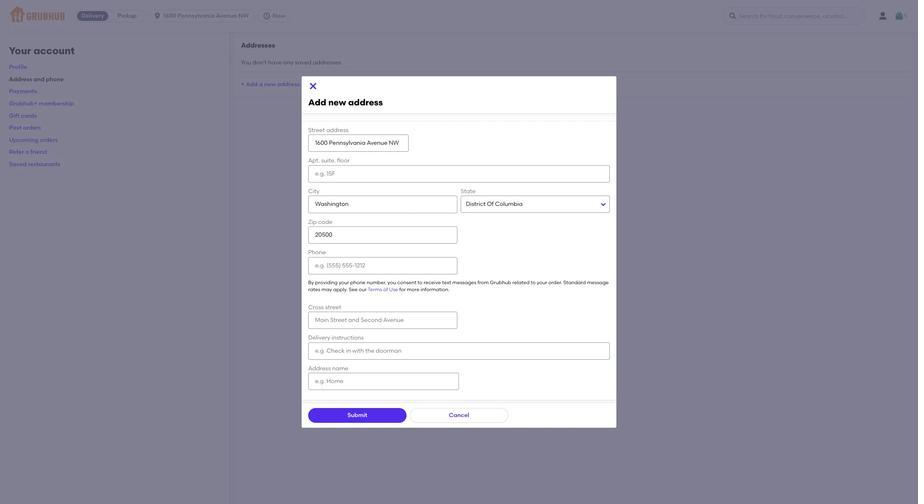 Task type: locate. For each thing, give the bounding box(es) containing it.
address and phone link
[[9, 76, 64, 83]]

a right + at the top
[[259, 81, 263, 88]]

apt, suite, floor
[[308, 157, 350, 164]]

phone up see
[[351, 280, 366, 285]]

1 horizontal spatial to
[[531, 280, 536, 285]]

profile
[[9, 64, 27, 71]]

add inside + add a new address button
[[246, 81, 258, 88]]

svg image inside 1600 pennsylvania avenue nw "button"
[[153, 12, 162, 20]]

0 vertical spatial delivery
[[81, 12, 104, 19]]

friend
[[30, 149, 47, 156]]

svg image for 1600 pennsylvania avenue nw
[[153, 12, 162, 20]]

address left name in the bottom left of the page
[[308, 365, 331, 372]]

orders up upcoming orders
[[23, 124, 41, 131]]

address down profile
[[9, 76, 32, 83]]

svg image for 5
[[895, 11, 905, 21]]

to
[[418, 280, 423, 285], [531, 280, 536, 285]]

to up more
[[418, 280, 423, 285]]

address and phone
[[9, 76, 64, 83]]

orders up friend
[[40, 136, 58, 143]]

your up apply.
[[339, 280, 349, 285]]

5 button
[[895, 9, 908, 23]]

you
[[241, 59, 251, 66]]

new inside button
[[264, 81, 276, 88]]

payments link
[[9, 88, 37, 95]]

0 vertical spatial orders
[[23, 124, 41, 131]]

1 horizontal spatial a
[[259, 81, 263, 88]]

address
[[9, 76, 32, 83], [308, 365, 331, 372]]

more
[[407, 287, 420, 293]]

grubhub
[[490, 280, 512, 285]]

a right refer
[[25, 149, 29, 156]]

delivery for delivery
[[81, 12, 104, 19]]

addresses
[[241, 41, 275, 49]]

0 horizontal spatial new
[[264, 81, 276, 88]]

payments
[[9, 88, 37, 95]]

+ add a new address button
[[241, 77, 300, 92]]

street address
[[308, 127, 349, 134]]

profile link
[[9, 64, 27, 71]]

and
[[33, 76, 45, 83]]

Delivery instructions text field
[[308, 342, 610, 360]]

receive
[[424, 280, 441, 285]]

any
[[283, 59, 294, 66]]

past orders link
[[9, 124, 41, 131]]

1 vertical spatial add
[[308, 97, 327, 107]]

new
[[264, 81, 276, 88], [329, 97, 346, 107]]

0 vertical spatial add
[[246, 81, 258, 88]]

phone
[[46, 76, 64, 83], [351, 280, 366, 285]]

zip code
[[308, 218, 333, 225]]

new down have at the top
[[264, 81, 276, 88]]

add
[[246, 81, 258, 88], [308, 97, 327, 107]]

0 horizontal spatial address
[[9, 76, 32, 83]]

phone inside by providing your phone number, you consent to receive text messages from grubhub related to your order. standard message rates may apply. see our
[[351, 280, 366, 285]]

1 vertical spatial address
[[308, 365, 331, 372]]

from
[[478, 280, 489, 285]]

see
[[349, 287, 358, 293]]

1 vertical spatial a
[[25, 149, 29, 156]]

svg image inside now button
[[263, 12, 271, 20]]

1 vertical spatial delivery
[[308, 334, 330, 341]]

past orders
[[9, 124, 41, 131]]

address
[[277, 81, 300, 88], [348, 97, 383, 107], [327, 127, 349, 134]]

1 vertical spatial phone
[[351, 280, 366, 285]]

phone right and
[[46, 76, 64, 83]]

standard
[[564, 280, 586, 285]]

0 horizontal spatial a
[[25, 149, 29, 156]]

1 vertical spatial address
[[348, 97, 383, 107]]

street
[[325, 304, 341, 311]]

1 vertical spatial orders
[[40, 136, 58, 143]]

0 horizontal spatial add
[[246, 81, 258, 88]]

have
[[268, 59, 282, 66]]

delivery for delivery instructions
[[308, 334, 330, 341]]

of
[[383, 287, 388, 293]]

terms of use link
[[368, 287, 398, 293]]

now button
[[258, 9, 294, 23]]

saved restaurants
[[9, 161, 60, 168]]

svg image
[[308, 81, 318, 91]]

terms of use for more information.
[[368, 287, 450, 293]]

upcoming orders
[[9, 136, 58, 143]]

new up street address
[[329, 97, 346, 107]]

svg image inside 5 button
[[895, 11, 905, 21]]

a
[[259, 81, 263, 88], [25, 149, 29, 156]]

cross street
[[308, 304, 341, 311]]

address for address and phone
[[9, 76, 32, 83]]

for
[[400, 287, 406, 293]]

to right related
[[531, 280, 536, 285]]

1 horizontal spatial phone
[[351, 280, 366, 285]]

consent
[[398, 280, 417, 285]]

0 horizontal spatial delivery
[[81, 12, 104, 19]]

delivery left pickup
[[81, 12, 104, 19]]

add down svg icon
[[308, 97, 327, 107]]

add right + at the top
[[246, 81, 258, 88]]

0 horizontal spatial your
[[339, 280, 349, 285]]

0 vertical spatial a
[[259, 81, 263, 88]]

0 horizontal spatial to
[[418, 280, 423, 285]]

related
[[513, 280, 530, 285]]

upcoming
[[9, 136, 38, 143]]

1 horizontal spatial add
[[308, 97, 327, 107]]

delivery left instructions
[[308, 334, 330, 341]]

avenue
[[216, 12, 237, 19]]

pickup button
[[110, 9, 144, 23]]

1 horizontal spatial address
[[308, 365, 331, 372]]

1 horizontal spatial your
[[537, 280, 548, 285]]

1 horizontal spatial new
[[329, 97, 346, 107]]

delivery button
[[76, 9, 110, 23]]

orders
[[23, 124, 41, 131], [40, 136, 58, 143]]

svg image
[[895, 11, 905, 21], [153, 12, 162, 20], [263, 12, 271, 20], [729, 12, 737, 20]]

saved
[[9, 161, 27, 168]]

0 vertical spatial new
[[264, 81, 276, 88]]

delivery inside delivery button
[[81, 12, 104, 19]]

0 vertical spatial address
[[9, 76, 32, 83]]

may
[[322, 287, 332, 293]]

a inside + add a new address button
[[259, 81, 263, 88]]

apt,
[[308, 157, 320, 164]]

now
[[273, 12, 286, 19]]

0 vertical spatial phone
[[46, 76, 64, 83]]

your left order. on the bottom right of page
[[537, 280, 548, 285]]

cancel
[[449, 412, 469, 419]]

city
[[308, 188, 320, 195]]

gift cards
[[9, 112, 37, 119]]

1 horizontal spatial delivery
[[308, 334, 330, 341]]

grubhub+ membership link
[[9, 100, 74, 107]]

1 to from the left
[[418, 280, 423, 285]]

order.
[[549, 280, 563, 285]]

our
[[359, 287, 367, 293]]

your
[[339, 280, 349, 285], [537, 280, 548, 285]]

0 vertical spatial address
[[277, 81, 300, 88]]

delivery
[[81, 12, 104, 19], [308, 334, 330, 341]]

upcoming orders link
[[9, 136, 58, 143]]



Task type: vqa. For each thing, say whether or not it's contained in the screenshot.
Grubhub+ membership link
yes



Task type: describe. For each thing, give the bounding box(es) containing it.
street
[[308, 127, 325, 134]]

gift
[[9, 112, 20, 119]]

Zip code telephone field
[[308, 226, 458, 244]]

floor
[[337, 157, 350, 164]]

use
[[389, 287, 398, 293]]

Street address text field
[[308, 135, 409, 152]]

Address name text field
[[308, 373, 459, 390]]

cross
[[308, 304, 324, 311]]

instructions
[[332, 334, 364, 341]]

grubhub+ membership
[[9, 100, 74, 107]]

addresses.
[[313, 59, 343, 66]]

2 to from the left
[[531, 280, 536, 285]]

City text field
[[308, 196, 458, 213]]

address name
[[308, 365, 349, 372]]

2 your from the left
[[537, 280, 548, 285]]

address for address name
[[308, 365, 331, 372]]

+ add a new address
[[241, 81, 300, 88]]

+
[[241, 81, 245, 88]]

delivery instructions
[[308, 334, 364, 341]]

state
[[461, 188, 476, 195]]

providing
[[315, 280, 338, 285]]

zip
[[308, 218, 317, 225]]

by providing your phone number, you consent to receive text messages from grubhub related to your order. standard message rates may apply. see our
[[308, 280, 609, 293]]

1 vertical spatial new
[[329, 97, 346, 107]]

information.
[[421, 287, 450, 293]]

rates
[[308, 287, 321, 293]]

phone
[[308, 249, 326, 256]]

don't
[[253, 59, 267, 66]]

2 vertical spatial address
[[327, 127, 349, 134]]

your
[[9, 45, 31, 57]]

by
[[308, 280, 314, 285]]

text
[[442, 280, 451, 285]]

Apt, suite, floor text field
[[308, 165, 610, 183]]

grubhub+
[[9, 100, 37, 107]]

add new address
[[308, 97, 383, 107]]

pennsylvania
[[178, 12, 215, 19]]

suite,
[[321, 157, 336, 164]]

apply.
[[333, 287, 348, 293]]

orders for past orders
[[23, 124, 41, 131]]

message
[[587, 280, 609, 285]]

refer a friend
[[9, 149, 47, 156]]

Phone telephone field
[[308, 257, 458, 274]]

orders for upcoming orders
[[40, 136, 58, 143]]

cancel button
[[410, 408, 509, 423]]

account
[[33, 45, 75, 57]]

1600 pennsylvania avenue nw button
[[148, 9, 258, 23]]

svg image for now
[[263, 12, 271, 20]]

your account
[[9, 45, 75, 57]]

submit button
[[308, 408, 407, 423]]

refer a friend link
[[9, 149, 47, 156]]

past
[[9, 124, 22, 131]]

code
[[318, 218, 333, 225]]

1 your from the left
[[339, 280, 349, 285]]

pickup
[[118, 12, 137, 19]]

saved
[[295, 59, 312, 66]]

submit
[[348, 412, 368, 419]]

0 horizontal spatial phone
[[46, 76, 64, 83]]

gift cards link
[[9, 112, 37, 119]]

cards
[[21, 112, 37, 119]]

1600 pennsylvania avenue nw
[[163, 12, 249, 19]]

saved restaurants link
[[9, 161, 60, 168]]

1600
[[163, 12, 176, 19]]

you don't have any saved addresses.
[[241, 59, 343, 66]]

you
[[388, 280, 396, 285]]

nw
[[238, 12, 249, 19]]

membership
[[39, 100, 74, 107]]

main navigation navigation
[[0, 0, 919, 32]]

restaurants
[[28, 161, 60, 168]]

address inside + add a new address button
[[277, 81, 300, 88]]

5
[[905, 12, 908, 19]]

number,
[[367, 280, 387, 285]]

terms
[[368, 287, 382, 293]]

name
[[332, 365, 349, 372]]

Cross street text field
[[308, 312, 458, 329]]

refer
[[9, 149, 24, 156]]



